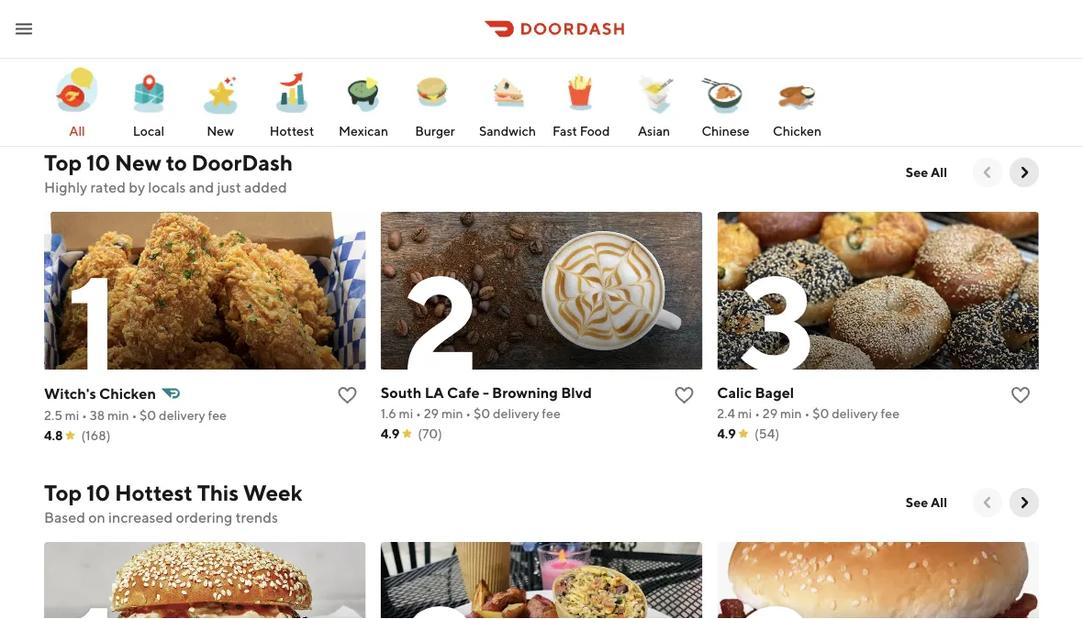 Task type: vqa. For each thing, say whether or not it's contained in the screenshot.
delivery corresponding to 2.5 mi • 38 min • $​0 delivery fee
yes



Task type: locate. For each thing, give the bounding box(es) containing it.
0 vertical spatial next button of carousel image
[[1016, 163, 1034, 182]]

ordered for 585 people ordered
[[783, 103, 824, 116]]

2 horizontal spatial people
[[744, 103, 780, 116]]

chicken
[[773, 124, 822, 139], [99, 385, 156, 403]]

1 see all button from the top
[[895, 158, 959, 187]]

1 horizontal spatial new
[[207, 124, 234, 139]]

next button of carousel image right previous button of carousel icon
[[1016, 163, 1034, 182]]

hottest
[[270, 124, 314, 139], [115, 480, 193, 506]]

4.8
[[44, 79, 63, 95], [718, 79, 736, 95], [44, 428, 63, 444]]

top for top 10 hottest this week
[[44, 480, 82, 506]]

ordered for 888 people ordered
[[109, 103, 150, 116]]

1 horizontal spatial chicken
[[773, 124, 822, 139]]

south
[[381, 384, 422, 402]]

new
[[207, 124, 234, 139], [115, 149, 162, 175]]

1.6
[[381, 406, 397, 422]]

0 vertical spatial chicken
[[773, 124, 822, 139]]

10 up rated
[[86, 149, 110, 175]]

• right the 38
[[132, 408, 137, 423]]

all left previous button of carousel image
[[931, 495, 948, 511]]

highly
[[44, 179, 88, 196]]

0 horizontal spatial chicken
[[99, 385, 156, 403]]

(3,100+)
[[755, 79, 804, 95]]

0 horizontal spatial click to add this store to your saved list image
[[337, 385, 359, 407]]

this
[[197, 480, 239, 506]]

min down bagel
[[781, 406, 802, 422]]

see left previous button of carousel image
[[906, 495, 929, 511]]

la
[[425, 384, 444, 402]]

1 horizontal spatial 29
[[763, 406, 778, 422]]

mi
[[64, 59, 78, 74], [399, 59, 413, 74], [399, 406, 413, 422], [738, 406, 752, 422], [65, 408, 79, 423]]

1 ordered from the left
[[109, 103, 150, 116]]

4.9 down 1.6
[[381, 427, 400, 442]]

10
[[86, 149, 110, 175], [86, 480, 110, 506]]

1 vertical spatial see all button
[[895, 489, 959, 518]]

1 vertical spatial see
[[906, 495, 929, 511]]

mi right 2.3
[[64, 59, 78, 74]]

1 click to add this store to your saved list image from the left
[[337, 385, 359, 407]]

week
[[243, 480, 303, 506]]

1 vertical spatial hottest
[[115, 480, 193, 506]]

0 vertical spatial see all
[[906, 165, 948, 180]]

see for top 10 new to doordash
[[906, 165, 929, 180]]

1 10 from the top
[[86, 149, 110, 175]]

1 horizontal spatial 4.9
[[718, 427, 737, 442]]

0 horizontal spatial ordered
[[109, 103, 150, 116]]

hottest inside top 10 hottest this week based on increased ordering trends
[[115, 480, 193, 506]]

1 people from the left
[[70, 103, 107, 116]]

• down cafe
[[466, 406, 471, 422]]

delivery inside south la cafe - browning blvd 1.6 mi • 29 min • $​0 delivery fee
[[493, 406, 540, 422]]

0 vertical spatial hottest
[[270, 124, 314, 139]]

mi for 1.2 mi • 20 min • $​0 delivery fee
[[399, 59, 413, 74]]

see all button left previous button of carousel icon
[[895, 158, 959, 187]]

top inside top 10 new to doordash highly rated by locals and just added
[[44, 149, 82, 175]]

3 ordered from the left
[[783, 103, 824, 116]]

10 for hottest
[[86, 480, 110, 506]]

1 vertical spatial see all
[[906, 495, 948, 511]]

1 vertical spatial all
[[931, 165, 948, 180]]

see all left previous button of carousel image
[[906, 495, 948, 511]]

bagel
[[755, 384, 795, 402]]

ordered
[[109, 103, 150, 116], [443, 103, 485, 116], [783, 103, 824, 116]]

1 vertical spatial top
[[44, 480, 82, 506]]

previous button of carousel image
[[979, 494, 997, 512]]

top
[[44, 149, 82, 175], [44, 480, 82, 506]]

29 up (54) at the bottom
[[763, 406, 778, 422]]

$​0 inside south la cafe - browning blvd 1.6 mi • 29 min • $​0 delivery fee
[[474, 406, 491, 422]]

0 horizontal spatial hottest
[[115, 480, 193, 506]]

calic bagel 2.4 mi • 29 min • $​0 delivery fee
[[718, 384, 900, 422]]

2 top from the top
[[44, 480, 82, 506]]

2 see from the top
[[906, 495, 929, 511]]

food
[[580, 124, 610, 139]]

2 horizontal spatial click to add this store to your saved list image
[[1010, 385, 1032, 407]]

people for 888
[[70, 103, 107, 116]]

2 29 from the left
[[763, 406, 778, 422]]

2 10 from the top
[[86, 480, 110, 506]]

3
[[740, 244, 813, 400]]

•
[[81, 59, 86, 74], [131, 59, 136, 74], [415, 59, 421, 74], [467, 59, 472, 74], [416, 406, 421, 422], [466, 406, 471, 422], [755, 406, 760, 422], [805, 406, 810, 422], [82, 408, 87, 423], [132, 408, 137, 423]]

see left previous button of carousel icon
[[906, 165, 929, 180]]

min down cafe
[[442, 406, 463, 422]]

-
[[483, 384, 489, 402]]

min for 2.5 mi • 38 min • $​0 delivery fee
[[107, 408, 129, 423]]

see all button
[[895, 158, 959, 187], [895, 489, 959, 518]]

0 vertical spatial see all button
[[895, 158, 959, 187]]

fast food
[[553, 124, 610, 139]]

top inside top 10 hottest this week based on increased ordering trends
[[44, 480, 82, 506]]

min
[[107, 59, 128, 74], [442, 59, 464, 74], [442, 406, 463, 422], [781, 406, 802, 422], [107, 408, 129, 423]]

2 people from the left
[[405, 103, 441, 116]]

• up (54) at the bottom
[[755, 406, 760, 422]]

0 vertical spatial top
[[44, 149, 82, 175]]

2 horizontal spatial ordered
[[783, 103, 824, 116]]

min right 34
[[107, 59, 128, 74]]

delivery for 1.2 mi • 20 min • $​0 delivery fee
[[494, 59, 540, 74]]

• left the 38
[[82, 408, 87, 423]]

ordered down (3,100+)
[[783, 103, 824, 116]]

1 horizontal spatial ordered
[[443, 103, 485, 116]]

888
[[48, 103, 68, 116]]

(168)
[[81, 428, 111, 444]]

hottest up doordash
[[270, 124, 314, 139]]

all for top 10 hottest this week
[[931, 495, 948, 511]]

top up highly
[[44, 149, 82, 175]]

• up (11,900+)
[[131, 59, 136, 74]]

4.8 down 2.3
[[44, 79, 63, 95]]

0 vertical spatial all
[[69, 124, 85, 139]]

4.8 for (168)
[[44, 428, 63, 444]]

• up (70)
[[416, 406, 421, 422]]

$​0 for 2.3 mi • 34 min • $​0 delivery fee
[[139, 59, 156, 74]]

mi for 2.5 mi • 38 min • $​0 delivery fee
[[65, 408, 79, 423]]

1 horizontal spatial people
[[405, 103, 441, 116]]

new up by
[[115, 149, 162, 175]]

chicken down 585 people ordered at the top right
[[773, 124, 822, 139]]

10 up on
[[86, 480, 110, 506]]

1 next button of carousel image from the top
[[1016, 163, 1034, 182]]

2.4
[[718, 406, 736, 422]]

1 4.9 from the left
[[381, 427, 400, 442]]

4.9 down 2.4
[[718, 427, 737, 442]]

1 see from the top
[[906, 165, 929, 180]]

witch's chicken
[[44, 385, 156, 403]]

chicken up 2.5 mi • 38 min • $​0 delivery fee
[[99, 385, 156, 403]]

0 horizontal spatial new
[[115, 149, 162, 175]]

all
[[69, 124, 85, 139], [931, 165, 948, 180], [931, 495, 948, 511]]

trends
[[235, 509, 278, 527]]

$​0
[[139, 59, 156, 74], [475, 59, 491, 74], [474, 406, 491, 422], [813, 406, 830, 422], [140, 408, 156, 423]]

see all
[[906, 165, 948, 180], [906, 495, 948, 511]]

ordering
[[176, 509, 233, 527]]

661
[[385, 103, 402, 116]]

2
[[403, 244, 477, 400]]

top up based
[[44, 480, 82, 506]]

ordered down (13,900+)
[[443, 103, 485, 116]]

next button of carousel image
[[1016, 163, 1034, 182], [1016, 494, 1034, 512]]

• left the 20
[[415, 59, 421, 74]]

mi for 2.3 mi • 34 min • $​0 delivery fee
[[64, 59, 78, 74]]

min up (13,900+)
[[442, 59, 464, 74]]

hottest up increased
[[115, 480, 193, 506]]

see all button for week
[[895, 489, 959, 518]]

mi right 1.2
[[399, 59, 413, 74]]

0 horizontal spatial people
[[70, 103, 107, 116]]

fee inside south la cafe - browning blvd 1.6 mi • 29 min • $​0 delivery fee
[[542, 406, 561, 422]]

all down 888 people ordered
[[69, 124, 85, 139]]

min inside south la cafe - browning blvd 1.6 mi • 29 min • $​0 delivery fee
[[442, 406, 463, 422]]

$​0 for 1.2 mi • 20 min • $​0 delivery fee
[[475, 59, 491, 74]]

chinese
[[702, 124, 750, 139]]

mi right 2.4
[[738, 406, 752, 422]]

1 top from the top
[[44, 149, 82, 175]]

1 vertical spatial 10
[[86, 480, 110, 506]]

10 for new
[[86, 149, 110, 175]]

34
[[89, 59, 104, 74]]

and
[[189, 179, 214, 196]]

2 vertical spatial all
[[931, 495, 948, 511]]

ordered up local
[[109, 103, 150, 116]]

3 people from the left
[[744, 103, 780, 116]]

2 4.9 from the left
[[718, 427, 737, 442]]

1 29 from the left
[[424, 406, 439, 422]]

people up burger
[[405, 103, 441, 116]]

1 horizontal spatial click to add this store to your saved list image
[[674, 385, 696, 407]]

2 click to add this store to your saved list image from the left
[[674, 385, 696, 407]]

4.8 up the 585
[[718, 79, 736, 95]]

10 inside top 10 new to doordash highly rated by locals and just added
[[86, 149, 110, 175]]

mi right '2.5'
[[65, 408, 79, 423]]

4.8 for (3,100+)
[[718, 79, 736, 95]]

min right the 38
[[107, 408, 129, 423]]

3 click to add this store to your saved list image from the left
[[1010, 385, 1032, 407]]

people down (11,900+)
[[70, 103, 107, 116]]

4.8 down '2.5'
[[44, 428, 63, 444]]

2 next button of carousel image from the top
[[1016, 494, 1034, 512]]

see all button left previous button of carousel image
[[895, 489, 959, 518]]

asian
[[638, 124, 671, 139]]

mexican
[[339, 124, 389, 139]]

1 see all from the top
[[906, 165, 948, 180]]

next button of carousel image right previous button of carousel image
[[1016, 494, 1034, 512]]

29 inside the calic bagel 2.4 mi • 29 min • $​0 delivery fee
[[763, 406, 778, 422]]

see
[[906, 165, 929, 180], [906, 495, 929, 511]]

0 horizontal spatial 29
[[424, 406, 439, 422]]

2 see all from the top
[[906, 495, 948, 511]]

585
[[721, 103, 742, 116]]

29 up (70)
[[424, 406, 439, 422]]

south la cafe - browning blvd 1.6 mi • 29 min • $​0 delivery fee
[[381, 384, 592, 422]]

mi right 1.6
[[399, 406, 413, 422]]

4.9
[[381, 427, 400, 442], [718, 427, 737, 442]]

open menu image
[[13, 18, 35, 40]]

calic
[[718, 384, 752, 402]]

locals
[[148, 179, 186, 196]]

2 ordered from the left
[[443, 103, 485, 116]]

1 vertical spatial new
[[115, 149, 162, 175]]

click to add this store to your saved list image
[[337, 385, 359, 407], [674, 385, 696, 407], [1010, 385, 1032, 407]]

see all button for doordash
[[895, 158, 959, 187]]

fee
[[207, 59, 226, 74], [543, 59, 562, 74], [542, 406, 561, 422], [881, 406, 900, 422], [208, 408, 227, 423]]

585 people ordered
[[721, 103, 824, 116]]

• up (13,900+)
[[467, 59, 472, 74]]

by
[[129, 179, 145, 196]]

people
[[70, 103, 107, 116], [405, 103, 441, 116], [744, 103, 780, 116]]

all for top 10 new to doordash
[[931, 165, 948, 180]]

click to add this store to your saved list image for 2
[[674, 385, 696, 407]]

1 vertical spatial chicken
[[99, 385, 156, 403]]

29
[[424, 406, 439, 422], [763, 406, 778, 422]]

2 see all button from the top
[[895, 489, 959, 518]]

delivery
[[158, 59, 205, 74], [494, 59, 540, 74], [493, 406, 540, 422], [832, 406, 879, 422], [159, 408, 205, 423]]

local
[[133, 124, 165, 139]]

1 vertical spatial next button of carousel image
[[1016, 494, 1034, 512]]

10 inside top 10 hottest this week based on increased ordering trends
[[86, 480, 110, 506]]

rated
[[90, 179, 126, 196]]

• right 2.4
[[805, 406, 810, 422]]

see all left previous button of carousel icon
[[906, 165, 948, 180]]

0 horizontal spatial 4.9
[[381, 427, 400, 442]]

fee inside the calic bagel 2.4 mi • 29 min • $​0 delivery fee
[[881, 406, 900, 422]]

new up doordash
[[207, 124, 234, 139]]

• left 34
[[81, 59, 86, 74]]

1 horizontal spatial hottest
[[270, 124, 314, 139]]

people down (3,100+)
[[744, 103, 780, 116]]

0 vertical spatial see
[[906, 165, 929, 180]]

0 vertical spatial 10
[[86, 149, 110, 175]]

all left previous button of carousel icon
[[931, 165, 948, 180]]

new inside top 10 new to doordash highly rated by locals and just added
[[115, 149, 162, 175]]

2.5
[[44, 408, 62, 423]]



Task type: describe. For each thing, give the bounding box(es) containing it.
min inside the calic bagel 2.4 mi • 29 min • $​0 delivery fee
[[781, 406, 802, 422]]

$​0 for 2.5 mi • 38 min • $​0 delivery fee
[[140, 408, 156, 423]]

cafe
[[447, 384, 480, 402]]

1.2
[[381, 59, 396, 74]]

(54)
[[755, 427, 780, 442]]

click to add this store to your saved list image for 1
[[337, 385, 359, 407]]

top 10 new to doordash highly rated by locals and just added
[[44, 149, 293, 196]]

fee for 2.5 mi • 38 min • $​0 delivery fee
[[208, 408, 227, 423]]

661 people ordered
[[385, 103, 485, 116]]

38
[[90, 408, 105, 423]]

4.9 for 2
[[381, 427, 400, 442]]

mi inside the calic bagel 2.4 mi • 29 min • $​0 delivery fee
[[738, 406, 752, 422]]

just
[[217, 179, 241, 196]]

1.2 mi • 20 min • $​0 delivery fee
[[381, 59, 562, 74]]

ordered for 661 people ordered
[[443, 103, 485, 116]]

min for 1.2 mi • 20 min • $​0 delivery fee
[[442, 59, 464, 74]]

29 inside south la cafe - browning blvd 1.6 mi • 29 min • $​0 delivery fee
[[424, 406, 439, 422]]

people for 585
[[744, 103, 780, 116]]

top for top 10 new to doordash
[[44, 149, 82, 175]]

0 vertical spatial new
[[207, 124, 234, 139]]

witch's
[[44, 385, 96, 403]]

4.8 for (11,900+)
[[44, 79, 63, 95]]

4.6
[[381, 79, 399, 95]]

see for top 10 hottest this week
[[906, 495, 929, 511]]

sandwich
[[479, 124, 536, 139]]

1
[[66, 244, 117, 400]]

(11,900+)
[[81, 79, 136, 95]]

doordash
[[191, 149, 293, 175]]

previous button of carousel image
[[979, 163, 997, 182]]

min for 2.3 mi • 34 min • $​0 delivery fee
[[107, 59, 128, 74]]

(13,900+)
[[418, 79, 475, 95]]

see all for top 10 new to doordash
[[906, 165, 948, 180]]

20
[[423, 59, 440, 74]]

delivery for 2.3 mi • 34 min • $​0 delivery fee
[[158, 59, 205, 74]]

increased
[[108, 509, 173, 527]]

click to add this store to your saved list image for 3
[[1010, 385, 1032, 407]]

people for 661
[[405, 103, 441, 116]]

next button of carousel image for top 10 hottest this week
[[1016, 494, 1034, 512]]

4.9 for 3
[[718, 427, 737, 442]]

fast
[[553, 124, 578, 139]]

burger
[[415, 124, 455, 139]]

based
[[44, 509, 85, 527]]

mi inside south la cafe - browning blvd 1.6 mi • 29 min • $​0 delivery fee
[[399, 406, 413, 422]]

delivery inside the calic bagel 2.4 mi • 29 min • $​0 delivery fee
[[832, 406, 879, 422]]

browning
[[492, 384, 558, 402]]

top 10 hottest this week based on increased ordering trends
[[44, 480, 303, 527]]

fee for 1.2 mi • 20 min • $​0 delivery fee
[[543, 59, 562, 74]]

2.3 mi • 34 min • $​0 delivery fee
[[44, 59, 226, 74]]

to
[[166, 149, 187, 175]]

2.5 mi • 38 min • $​0 delivery fee
[[44, 408, 227, 423]]

blvd
[[561, 384, 592, 402]]

next button of carousel image for top 10 new to doordash
[[1016, 163, 1034, 182]]

on
[[88, 509, 105, 527]]

added
[[244, 179, 287, 196]]

fee for 2.3 mi • 34 min • $​0 delivery fee
[[207, 59, 226, 74]]

$​0 inside the calic bagel 2.4 mi • 29 min • $​0 delivery fee
[[813, 406, 830, 422]]

2.3
[[44, 59, 62, 74]]

888 people ordered
[[48, 103, 150, 116]]

see all for top 10 hottest this week
[[906, 495, 948, 511]]

delivery for 2.5 mi • 38 min • $​0 delivery fee
[[159, 408, 205, 423]]

(70)
[[418, 427, 443, 442]]



